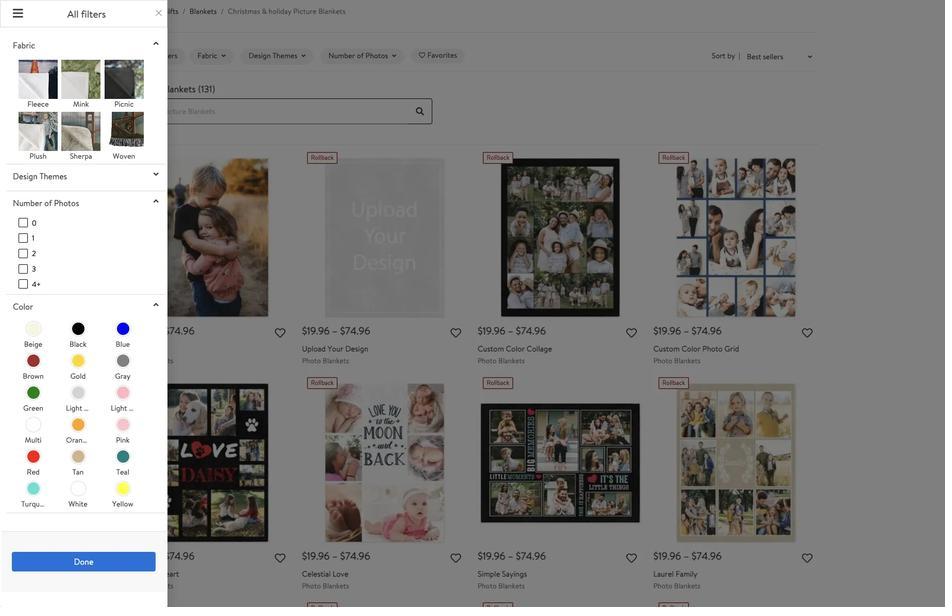 Task type: vqa. For each thing, say whether or not it's contained in the screenshot.
2nd the light from the right
yes



Task type: locate. For each thing, give the bounding box(es) containing it.
74 up custom color photo grid photo blankets
[[697, 324, 709, 338]]

tan image
[[72, 451, 85, 463]]

paw
[[144, 569, 158, 580]]

2 color from the left
[[682, 343, 701, 354]]

1 horizontal spatial fabric
[[198, 51, 218, 61]]

sayings
[[502, 569, 527, 580]]

1 angle up image from the top
[[154, 197, 159, 205]]

&
[[156, 6, 161, 16], [262, 6, 267, 16]]

blankets link
[[190, 6, 217, 16]]

all left filters
[[67, 7, 79, 21]]

1 horizontal spatial light
[[111, 403, 127, 414]]

picnic
[[114, 99, 134, 109]]

0 horizontal spatial picture
[[130, 82, 160, 95]]

black
[[69, 339, 87, 350]]

& left gifts
[[156, 6, 161, 16]]

fabric button up (131)
[[190, 48, 234, 64]]

favorite this design image for simple sayings
[[627, 554, 637, 565]]

black image
[[72, 323, 85, 335]]

favorite this design image for love paw heart
[[275, 554, 286, 565]]

19 up upload
[[307, 324, 316, 338]]

plush
[[30, 151, 47, 161]]

19 for celestial love
[[307, 549, 316, 563]]

1 horizontal spatial design
[[249, 51, 271, 61]]

– up your
[[332, 324, 338, 338]]

photos
[[366, 51, 388, 61], [54, 198, 79, 209]]

light pink image
[[117, 387, 130, 399]]

1 vertical spatial photos
[[54, 198, 79, 209]]

0 horizontal spatial love
[[126, 569, 142, 580]]

– up custom color photo grid photo blankets
[[684, 324, 690, 338]]

all down angle up icon at the top left of page
[[147, 51, 156, 61]]

upload
[[302, 343, 326, 354]]

1 horizontal spatial photos
[[366, 51, 388, 61]]

rollback
[[135, 153, 158, 162], [311, 153, 334, 162], [487, 153, 510, 162], [663, 153, 686, 162], [311, 379, 334, 387], [487, 379, 510, 387], [663, 379, 686, 387]]

laurel
[[654, 569, 674, 580]]

2 vertical spatial design
[[345, 343, 369, 354]]

grid
[[725, 343, 740, 354]]

number of photos
[[329, 51, 388, 61], [13, 198, 79, 209]]

light for light grey
[[66, 403, 82, 414]]

– for simple sayings
[[508, 549, 514, 563]]

0 horizontal spatial custom
[[478, 343, 504, 354]]

themes
[[273, 51, 298, 61], [40, 171, 67, 182]]

design down 'christmas'
[[249, 51, 271, 61]]

$ 19 . 96 – $ 74 . 96 up your
[[302, 324, 370, 338]]

angle down image
[[222, 53, 226, 60], [808, 54, 813, 61], [154, 170, 159, 179]]

color
[[506, 343, 525, 354], [682, 343, 701, 354]]

0 vertical spatial angle up image
[[154, 197, 159, 205]]

done
[[74, 556, 93, 568]]

fleece
[[27, 99, 49, 109]]

design down plush
[[13, 171, 38, 182]]

all for all filters
[[147, 51, 156, 61]]

favorite this design image
[[802, 329, 813, 339], [451, 554, 461, 565], [627, 554, 637, 565], [802, 554, 813, 565]]

19 up custom color collage photo blankets
[[483, 324, 492, 338]]

sort-select element
[[712, 51, 741, 62]]

74
[[170, 324, 181, 338], [345, 324, 357, 338], [521, 324, 533, 338], [697, 324, 709, 338], [170, 549, 181, 563], [345, 549, 357, 563], [521, 549, 533, 563], [697, 549, 709, 563]]

0 vertical spatial picture
[[293, 6, 317, 16]]

of for angle down image corresponding to photos
[[357, 51, 364, 61]]

design right your
[[345, 343, 369, 354]]

19 up laurel
[[659, 549, 668, 563]]

design themes down plush
[[13, 171, 67, 182]]

blankets
[[190, 6, 217, 16], [319, 6, 346, 16], [162, 82, 196, 95], [147, 356, 174, 366], [323, 356, 349, 366], [499, 356, 525, 366], [675, 356, 701, 366], [147, 581, 174, 591], [323, 581, 349, 591], [499, 581, 525, 591], [675, 581, 701, 591]]

1 & from the left
[[156, 6, 161, 16]]

1 light from the left
[[66, 403, 82, 414]]

number
[[329, 51, 355, 61], [13, 198, 42, 209]]

fabric up (131)
[[198, 51, 218, 61]]

19 right blue icon
[[131, 324, 140, 338]]

design for design angle down icon
[[13, 171, 38, 182]]

1 horizontal spatial fabric button
[[190, 48, 234, 64]]

fabric for fabric button to the right
[[198, 51, 218, 61]]

fabric button down all filters
[[6, 36, 165, 55]]

1 color from the left
[[506, 343, 525, 354]]

0 vertical spatial photos
[[366, 51, 388, 61]]

turquoise
[[21, 499, 53, 510]]

best sellers
[[747, 51, 784, 62]]

favorite this design image
[[275, 329, 286, 339], [451, 329, 461, 339], [627, 329, 637, 339], [275, 554, 286, 565]]

0 horizontal spatial photos
[[54, 198, 79, 209]]

1 horizontal spatial number of photos
[[329, 51, 388, 61]]

orange image
[[72, 419, 85, 431]]

$ 19 . 96 – $ 74 . 96 up custom color photo grid photo blankets
[[654, 324, 722, 338]]

.
[[181, 324, 183, 338], [316, 324, 318, 338], [357, 324, 359, 338], [492, 324, 494, 338], [533, 324, 535, 338], [668, 324, 670, 338], [709, 324, 711, 338], [140, 549, 143, 563], [181, 549, 183, 563], [316, 549, 318, 563], [357, 549, 359, 563], [492, 549, 494, 563], [533, 549, 535, 563], [668, 549, 670, 563], [709, 549, 711, 563]]

$ 19 . 96 – $ 74 . 96 up sayings
[[478, 549, 546, 563]]

Search Picture Blankets search field
[[130, 99, 408, 124]]

design for angle down image for design themes
[[249, 51, 271, 61]]

0 horizontal spatial &
[[156, 6, 161, 16]]

19 for custom color collage
[[483, 324, 492, 338]]

blankets inside full photo photo blankets
[[147, 356, 174, 366]]

2 angle up image from the top
[[154, 301, 159, 309]]

angle up image
[[154, 39, 159, 47]]

1 horizontal spatial all
[[147, 51, 156, 61]]

filters
[[81, 7, 106, 21]]

2 love from the left
[[333, 569, 349, 580]]

picture
[[293, 6, 317, 16], [130, 82, 160, 95]]

0 vertical spatial design
[[249, 51, 271, 61]]

picture blankets (131)
[[130, 82, 215, 95]]

19 up custom color photo grid photo blankets
[[659, 324, 668, 338]]

color button
[[6, 297, 165, 317]]

photos down sherpa
[[54, 198, 79, 209]]

19 up 'celestial'
[[307, 549, 316, 563]]

pink down pink icon
[[116, 435, 130, 446]]

teal image
[[117, 451, 130, 463]]

– for celestial love
[[332, 549, 338, 563]]

1 vertical spatial number of photos
[[13, 198, 79, 209]]

angle down image for design
[[154, 170, 159, 179]]

angle down image left heart icon
[[392, 53, 397, 60]]

custom inside custom color collage photo blankets
[[478, 343, 504, 354]]

– up paw
[[156, 549, 162, 563]]

1 vertical spatial picture
[[130, 82, 160, 95]]

19 for custom color photo grid
[[659, 324, 668, 338]]

color left collage
[[506, 343, 525, 354]]

yellow
[[112, 499, 133, 510]]

& for gifts
[[156, 6, 161, 16]]

full
[[126, 343, 138, 354]]

3 link
[[19, 264, 36, 274]]

pink down light pink icon
[[129, 403, 143, 414]]

0 horizontal spatial angle down image
[[154, 170, 159, 179]]

4+
[[32, 279, 41, 290]]

1 vertical spatial angle up image
[[154, 301, 159, 309]]

red image
[[28, 451, 40, 463]]

2 custom from the left
[[654, 343, 680, 354]]

multi
[[25, 435, 42, 446]]

$ 19
[[126, 324, 140, 338]]

74 up sayings
[[521, 549, 533, 563]]

$ 19 . 96 – $ 74 . 96 up family
[[654, 549, 722, 563]]

74 up family
[[697, 549, 709, 563]]

74 up heart
[[170, 549, 181, 563]]

1 vertical spatial design
[[13, 171, 38, 182]]

all inside button
[[147, 51, 156, 61]]

multi image
[[28, 419, 40, 431]]

blankets inside laurel family photo blankets
[[675, 581, 701, 591]]

grey
[[84, 403, 100, 414]]

0 1 2 3 4+
[[32, 218, 41, 290]]

full photo photo blankets
[[126, 343, 174, 366]]

favorite this design image for laurel family
[[802, 554, 813, 565]]

love right 'celestial'
[[333, 569, 349, 580]]

themes down christmas & holiday  picture blankets
[[273, 51, 298, 61]]

angle down image inside best sellers button
[[808, 54, 813, 61]]

0 horizontal spatial fabric
[[13, 40, 35, 51]]

2 light from the left
[[111, 403, 127, 414]]

$
[[126, 324, 131, 338], [165, 324, 170, 338], [302, 324, 307, 338], [340, 324, 345, 338], [478, 324, 483, 338], [516, 324, 521, 338], [654, 324, 659, 338], [692, 324, 697, 338], [126, 549, 131, 563], [165, 549, 170, 563], [302, 549, 307, 563], [340, 549, 345, 563], [478, 549, 483, 563], [516, 549, 521, 563], [654, 549, 659, 563], [692, 549, 697, 563]]

woven
[[113, 151, 135, 161]]

0 vertical spatial of
[[357, 51, 364, 61]]

custom for custom color collage
[[478, 343, 504, 354]]

1 horizontal spatial color
[[682, 343, 701, 354]]

turquoise image
[[28, 483, 40, 495]]

angle down image down christmas & holiday  picture blankets
[[302, 53, 306, 60]]

$ 19 . 96 – $ 74 . 96 up celestial love photo blankets
[[302, 549, 370, 563]]

favorite this design image for custom color collage
[[627, 329, 637, 339]]

2 horizontal spatial design
[[345, 343, 369, 354]]

rollback for celestial love
[[311, 379, 334, 387]]

color inside custom color collage photo blankets
[[506, 343, 525, 354]]

custom inside custom color photo grid photo blankets
[[654, 343, 680, 354]]

sherpa link
[[62, 112, 101, 161]]

all
[[67, 7, 79, 21], [147, 51, 156, 61]]

0 horizontal spatial all
[[67, 7, 79, 21]]

– up celestial love photo blankets
[[332, 549, 338, 563]]

color left grid
[[682, 343, 701, 354]]

19 for love paw heart
[[131, 549, 140, 563]]

design themes
[[249, 51, 298, 61], [13, 171, 67, 182]]

brown image
[[28, 355, 40, 367]]

woven undefined image
[[105, 112, 144, 151]]

custom
[[478, 343, 504, 354], [654, 343, 680, 354]]

light down light grey icon
[[66, 403, 82, 414]]

by
[[728, 51, 736, 61]]

$ 19 . 96 – $ 74 . 96 up heart
[[126, 549, 195, 563]]

0 horizontal spatial design
[[13, 171, 38, 182]]

– up sayings
[[508, 549, 514, 563]]

love inside love paw heart photo blankets
[[126, 569, 142, 580]]

& left holiday
[[262, 6, 267, 16]]

sort by |
[[712, 51, 741, 61]]

1 horizontal spatial &
[[262, 6, 267, 16]]

light
[[66, 403, 82, 414], [111, 403, 127, 414]]

themes down plush
[[40, 171, 67, 182]]

1 horizontal spatial angle down image
[[222, 53, 226, 60]]

blankets inside love paw heart photo blankets
[[147, 581, 174, 591]]

fabric
[[13, 40, 35, 51], [198, 51, 218, 61]]

light for light pink
[[111, 403, 127, 414]]

2 & from the left
[[262, 6, 267, 16]]

74 for love paw heart
[[170, 549, 181, 563]]

1 vertical spatial number
[[13, 198, 42, 209]]

1 horizontal spatial picture
[[293, 6, 317, 16]]

19 up love paw heart photo blankets
[[131, 549, 140, 563]]

color inside custom color photo grid photo blankets
[[682, 343, 701, 354]]

love left paw
[[126, 569, 142, 580]]

rollback for laurel family
[[663, 379, 686, 387]]

done button
[[12, 552, 156, 572]]

teal
[[116, 467, 129, 478]]

2 angle down image from the left
[[392, 53, 397, 60]]

1 horizontal spatial number
[[329, 51, 355, 61]]

design themes down holiday
[[249, 51, 298, 61]]

heart image
[[419, 52, 426, 59]]

1 horizontal spatial angle down image
[[392, 53, 397, 60]]

1 horizontal spatial love
[[333, 569, 349, 580]]

1 vertical spatial of
[[44, 198, 52, 209]]

74 for custom color collage
[[521, 324, 533, 338]]

sort
[[712, 51, 726, 61]]

angle up image inside color button
[[154, 301, 159, 309]]

96
[[183, 324, 195, 338], [318, 324, 330, 338], [359, 324, 370, 338], [494, 324, 506, 338], [535, 324, 546, 338], [670, 324, 681, 338], [711, 324, 722, 338], [143, 549, 154, 563], [183, 549, 195, 563], [318, 549, 330, 563], [359, 549, 370, 563], [494, 549, 506, 563], [535, 549, 546, 563], [670, 549, 681, 563], [711, 549, 722, 563]]

– up custom color collage photo blankets
[[508, 324, 514, 338]]

1 vertical spatial all
[[147, 51, 156, 61]]

74 for custom color photo grid
[[697, 324, 709, 338]]

19 up simple
[[483, 549, 492, 563]]

sellers
[[763, 51, 784, 62]]

angle down image for fabric
[[222, 53, 226, 60]]

holiday
[[269, 6, 292, 16]]

picture up 'picnic'
[[130, 82, 160, 95]]

0 horizontal spatial color
[[506, 343, 525, 354]]

angle up image for color
[[154, 301, 159, 309]]

blue
[[116, 339, 130, 350]]

0 vertical spatial themes
[[273, 51, 298, 61]]

pink image
[[117, 419, 130, 431]]

1 horizontal spatial design themes
[[249, 51, 298, 61]]

photo inside love paw heart photo blankets
[[126, 581, 145, 591]]

picture right holiday
[[293, 6, 317, 16]]

$ 19 . 96 – $ 74 . 96 up custom color collage photo blankets
[[478, 324, 546, 338]]

1 horizontal spatial of
[[357, 51, 364, 61]]

2 horizontal spatial angle down image
[[808, 54, 813, 61]]

yellow image
[[117, 483, 130, 495]]

photos left heart icon
[[366, 51, 388, 61]]

favorite this design image for custom color photo grid
[[802, 329, 813, 339]]

0 horizontal spatial number of photos
[[13, 198, 79, 209]]

0 horizontal spatial light
[[66, 403, 82, 414]]

0 horizontal spatial angle down image
[[302, 53, 306, 60]]

74 up celestial love photo blankets
[[345, 549, 357, 563]]

pink
[[129, 403, 143, 414], [116, 435, 130, 446]]

1 love from the left
[[126, 569, 142, 580]]

rollback for custom color photo grid
[[663, 153, 686, 162]]

1 vertical spatial design themes
[[13, 171, 67, 182]]

celestial love photo blankets
[[302, 569, 349, 591]]

mink
[[73, 99, 89, 109]]

74 up collage
[[521, 324, 533, 338]]

all for all filters
[[67, 7, 79, 21]]

family
[[676, 569, 698, 580]]

1 horizontal spatial custom
[[654, 343, 680, 354]]

light down light pink icon
[[111, 403, 127, 414]]

collage
[[527, 343, 552, 354]]

blue image
[[117, 323, 130, 335]]

beige image
[[28, 323, 40, 335]]

74 up "upload your design photo blankets"
[[345, 324, 357, 338]]

of
[[357, 51, 364, 61], [44, 198, 52, 209]]

blankets inside custom color collage photo blankets
[[499, 356, 525, 366]]

favorite this design image for full photo
[[275, 329, 286, 339]]

1 vertical spatial themes
[[40, 171, 67, 182]]

mink link
[[62, 60, 101, 109]]

$ 19 . 96 – $ 74 . 96 for simple sayings
[[478, 549, 546, 563]]

0 horizontal spatial of
[[44, 198, 52, 209]]

fabric for fabric button to the left
[[13, 40, 35, 51]]

– up family
[[684, 549, 690, 563]]

1 angle down image from the left
[[302, 53, 306, 60]]

fabric down bars icon
[[13, 40, 35, 51]]

custom color collage photo blankets
[[478, 343, 552, 366]]

1 custom from the left
[[478, 343, 504, 354]]

angle up image
[[154, 197, 159, 205], [154, 301, 159, 309]]

0 vertical spatial all
[[67, 7, 79, 21]]

$ 19 . 96 – $ 74 . 96
[[302, 324, 370, 338], [478, 324, 546, 338], [654, 324, 722, 338], [126, 549, 195, 563], [302, 549, 370, 563], [478, 549, 546, 563], [654, 549, 722, 563]]

angle down image
[[302, 53, 306, 60], [392, 53, 397, 60]]

19 for laurel family
[[659, 549, 668, 563]]



Task type: describe. For each thing, give the bounding box(es) containing it.
0 horizontal spatial themes
[[40, 171, 67, 182]]

your
[[328, 343, 344, 354]]

angle down image for photos
[[392, 53, 397, 60]]

2
[[32, 249, 36, 259]]

white image
[[72, 483, 85, 495]]

custom for custom color photo grid
[[654, 343, 680, 354]]

plush link
[[19, 112, 58, 161]]

gold image
[[72, 355, 85, 367]]

blankets inside celestial love photo blankets
[[323, 581, 349, 591]]

filters
[[157, 51, 178, 61]]

color
[[13, 301, 33, 313]]

fleece link
[[19, 60, 58, 109]]

white
[[69, 499, 88, 510]]

picnic undefined image
[[105, 60, 144, 99]]

color for photo
[[682, 343, 701, 354]]

of for angle up image associated with number
[[44, 198, 52, 209]]

4+ link
[[19, 279, 41, 290]]

photo inside simple sayings photo blankets
[[478, 581, 497, 591]]

photo inside laurel family photo blankets
[[654, 581, 673, 591]]

$ 19 . 96 – $ 74 . 96 for celestial love
[[302, 549, 370, 563]]

best sellers button
[[741, 46, 819, 66]]

bars image
[[13, 8, 23, 19]]

angle up image for number
[[154, 197, 159, 205]]

$ 74 . 96
[[165, 324, 195, 338]]

celestial
[[302, 569, 331, 580]]

orange
[[66, 435, 90, 446]]

color for collage
[[506, 343, 525, 354]]

blankets inside custom color photo grid photo blankets
[[675, 356, 701, 366]]

laurel family photo blankets
[[654, 569, 701, 591]]

love inside celestial love photo blankets
[[333, 569, 349, 580]]

blankets inside "upload your design photo blankets"
[[323, 356, 349, 366]]

mink undefined image
[[62, 60, 101, 99]]

& for holiday
[[262, 6, 267, 16]]

74 for laurel family
[[697, 549, 709, 563]]

1 horizontal spatial themes
[[273, 51, 298, 61]]

all filters
[[67, 7, 106, 21]]

favorite this design image for upload your design
[[451, 329, 461, 339]]

light pink
[[111, 403, 143, 414]]

|
[[739, 51, 741, 61]]

angle down image for design themes
[[302, 53, 306, 60]]

– for love paw heart
[[156, 549, 162, 563]]

red
[[27, 467, 40, 478]]

0 link
[[19, 218, 36, 228]]

angle down image for best sellers
[[808, 54, 813, 61]]

19 for simple sayings
[[483, 549, 492, 563]]

photo inside celestial love photo blankets
[[302, 581, 321, 591]]

– for upload your design
[[332, 324, 338, 338]]

0 vertical spatial number of photos
[[329, 51, 388, 61]]

$ 19 . 96 – $ 74 . 96 for upload your design
[[302, 324, 370, 338]]

heart
[[160, 569, 179, 580]]

1 link
[[19, 233, 34, 244]]

photo inside custom color collage photo blankets
[[478, 356, 497, 366]]

light grey
[[66, 403, 100, 414]]

sherpa undefined image
[[62, 112, 101, 151]]

favorites
[[428, 50, 457, 61]]

beige
[[24, 339, 42, 350]]

2 link
[[19, 249, 36, 259]]

0 horizontal spatial design themes
[[13, 171, 67, 182]]

green image
[[28, 387, 40, 399]]

photo inside "upload your design photo blankets"
[[302, 356, 321, 366]]

rollback for upload your design
[[311, 153, 334, 162]]

rollback for full photo
[[135, 153, 158, 162]]

simple sayings photo blankets
[[478, 569, 527, 591]]

74 for celestial love
[[345, 549, 357, 563]]

0 horizontal spatial fabric button
[[6, 36, 165, 55]]

upload your design photo blankets
[[302, 343, 369, 366]]

christmas
[[228, 6, 260, 16]]

1
[[32, 233, 34, 244]]

design inside "upload your design photo blankets"
[[345, 343, 369, 354]]

0 vertical spatial design themes
[[249, 51, 298, 61]]

fleece undefined image
[[19, 60, 58, 99]]

$ 19 . 96 – $ 74 . 96 for laurel family
[[654, 549, 722, 563]]

best
[[747, 51, 762, 62]]

74 for simple sayings
[[521, 549, 533, 563]]

custom color photo grid photo blankets
[[654, 343, 740, 366]]

$ 19 . 96 – $ 74 . 96 for custom color collage
[[478, 324, 546, 338]]

74 up full photo photo blankets
[[170, 324, 181, 338]]

love paw heart photo blankets
[[126, 569, 179, 591]]

sherpa
[[70, 151, 92, 161]]

gray
[[115, 371, 131, 382]]

brown
[[23, 371, 44, 382]]

picnic link
[[105, 60, 144, 109]]

blankets inside simple sayings photo blankets
[[499, 581, 525, 591]]

gold
[[70, 371, 86, 382]]

gray image
[[117, 355, 130, 367]]

home & gifts
[[135, 6, 179, 16]]

1 vertical spatial pink
[[116, 435, 130, 446]]

simple
[[478, 569, 500, 580]]

plush undefined image
[[19, 112, 58, 151]]

(131)
[[198, 82, 215, 95]]

green
[[23, 403, 43, 414]]

0
[[32, 218, 36, 228]]

favorite this design image for celestial love
[[451, 554, 461, 565]]

74 for upload your design
[[345, 324, 357, 338]]

3
[[32, 264, 36, 274]]

– for custom color collage
[[508, 324, 514, 338]]

– for custom color photo grid
[[684, 324, 690, 338]]

light grey image
[[72, 387, 85, 399]]

woven link
[[105, 112, 144, 161]]

$ 19 . 96 – $ 74 . 96 for custom color photo grid
[[654, 324, 722, 338]]

19 for upload your design
[[307, 324, 316, 338]]

– for laurel family
[[684, 549, 690, 563]]

all filters
[[147, 51, 178, 61]]

gifts
[[163, 6, 179, 16]]

0 vertical spatial pink
[[129, 403, 143, 414]]

tan
[[72, 467, 84, 478]]

0 horizontal spatial number
[[13, 198, 42, 209]]

rollback for simple sayings
[[487, 379, 510, 387]]

home
[[135, 6, 154, 16]]

rollback for custom color collage
[[487, 153, 510, 162]]

christmas & holiday  picture blankets
[[228, 6, 346, 16]]

$ 19 . 96 – $ 74 . 96 for love paw heart
[[126, 549, 195, 563]]

0 vertical spatial number
[[329, 51, 355, 61]]

all filters button
[[128, 45, 185, 67]]

home & gifts link
[[135, 6, 179, 16]]



